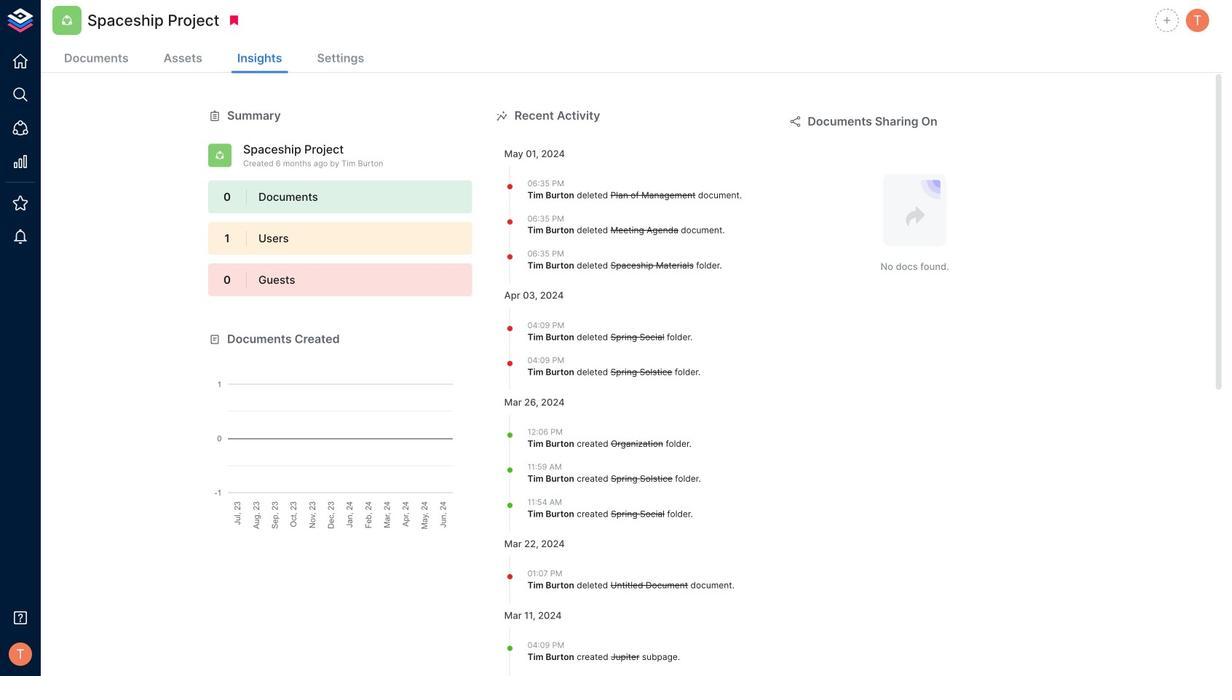 Task type: describe. For each thing, give the bounding box(es) containing it.
a chart. image
[[208, 348, 473, 530]]



Task type: locate. For each thing, give the bounding box(es) containing it.
remove bookmark image
[[228, 14, 241, 27]]

a chart. element
[[208, 348, 473, 530]]



Task type: vqa. For each thing, say whether or not it's contained in the screenshot.
3rd HELP image
no



